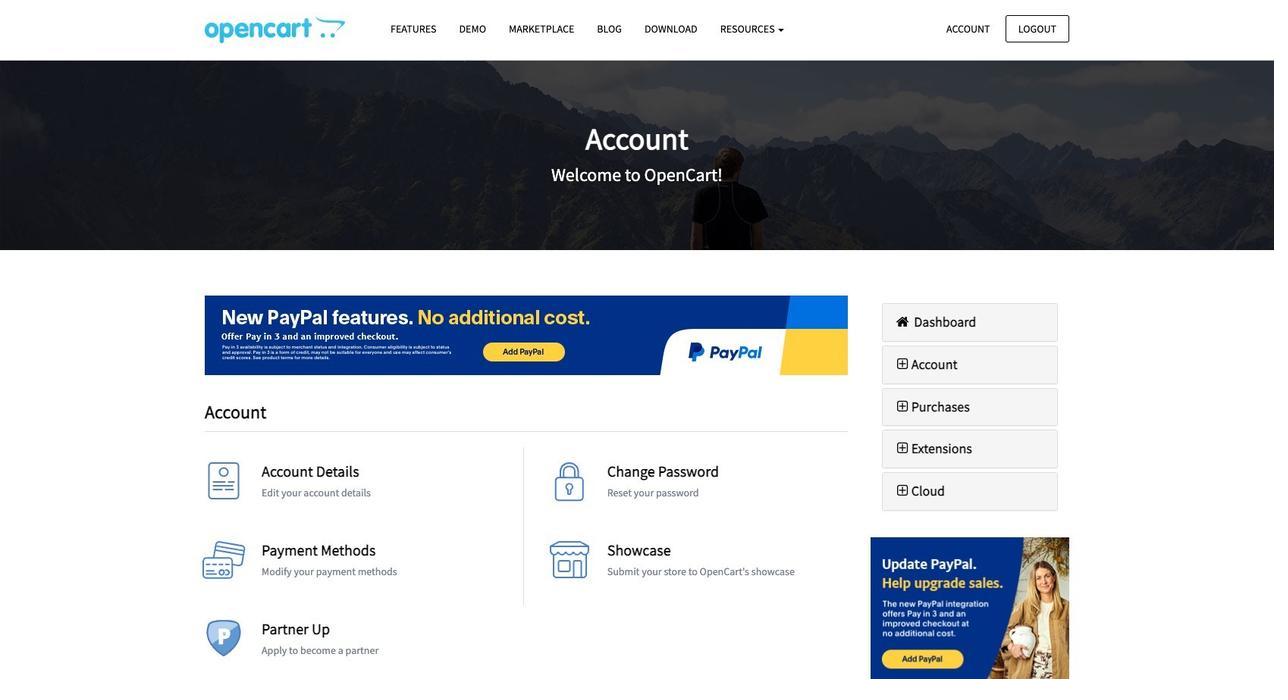 Task type: describe. For each thing, give the bounding box(es) containing it.
payment methods image
[[201, 542, 247, 587]]

opencart - your account image
[[205, 16, 345, 43]]

showcase image
[[547, 542, 592, 587]]

account image
[[201, 463, 247, 508]]

3 plus square o image from the top
[[894, 443, 912, 456]]

home image
[[894, 316, 912, 329]]



Task type: locate. For each thing, give the bounding box(es) containing it.
1 plus square o image from the top
[[894, 358, 912, 372]]

paypal image
[[205, 296, 848, 376], [871, 538, 1070, 680]]

1 vertical spatial paypal image
[[871, 538, 1070, 680]]

change password image
[[547, 463, 592, 508]]

plus square o image
[[894, 358, 912, 372], [894, 400, 912, 414], [894, 443, 912, 456], [894, 485, 912, 499]]

0 horizontal spatial paypal image
[[205, 296, 848, 376]]

2 plus square o image from the top
[[894, 400, 912, 414]]

1 horizontal spatial paypal image
[[871, 538, 1070, 680]]

apply to become a partner image
[[201, 620, 247, 666]]

4 plus square o image from the top
[[894, 485, 912, 499]]

0 vertical spatial paypal image
[[205, 296, 848, 376]]



Task type: vqa. For each thing, say whether or not it's contained in the screenshot.
'OpenCart - Your Account' image
yes



